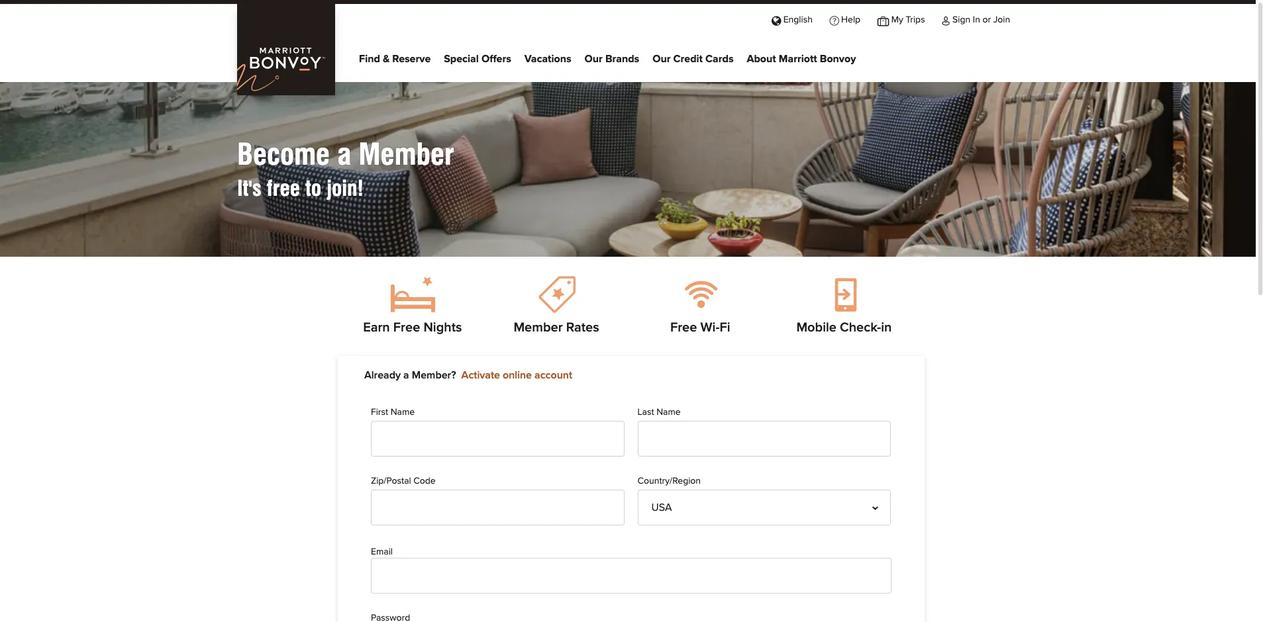 Task type: locate. For each thing, give the bounding box(es) containing it.
usa
[[652, 503, 672, 514]]

already
[[364, 370, 401, 381]]

0 horizontal spatial member
[[359, 137, 454, 172]]

trips
[[906, 15, 926, 24]]

1 vertical spatial a
[[404, 370, 409, 381]]

member
[[359, 137, 454, 172], [514, 321, 563, 335]]

sign
[[953, 15, 971, 24]]

or
[[983, 15, 991, 24]]

my trips link
[[869, 4, 934, 34]]

1 our from the left
[[585, 54, 603, 64]]

2 free from the left
[[671, 321, 697, 335]]

name for first name
[[391, 408, 415, 418]]

0 horizontal spatial name
[[391, 408, 415, 418]]

a right already
[[404, 370, 409, 381]]

free
[[267, 176, 300, 201]]

name right last at the right
[[657, 408, 681, 418]]

last
[[638, 408, 654, 418]]

special
[[444, 54, 479, 64]]

first name
[[371, 408, 415, 418]]

our left credit
[[653, 54, 671, 64]]

1 free from the left
[[394, 321, 420, 335]]

1 horizontal spatial name
[[657, 408, 681, 418]]

free left wi-
[[671, 321, 697, 335]]

free right earn
[[394, 321, 420, 335]]

2 our from the left
[[653, 54, 671, 64]]

name
[[391, 408, 415, 418], [657, 408, 681, 418]]

help link
[[822, 4, 869, 34]]

last name
[[638, 408, 681, 418]]

account image
[[943, 15, 951, 24]]

1 horizontal spatial member
[[514, 321, 563, 335]]

a up join!
[[337, 137, 351, 172]]

1 horizontal spatial free
[[671, 321, 697, 335]]

wi-
[[701, 321, 720, 335]]

a
[[337, 137, 351, 172], [404, 370, 409, 381]]

member rates
[[514, 321, 599, 335]]

activate online account link
[[462, 370, 573, 381]]

0 horizontal spatial free
[[394, 321, 420, 335]]

name right first
[[391, 408, 415, 418]]

vacations
[[525, 54, 572, 64]]

special offers
[[444, 54, 511, 64]]

first
[[371, 408, 388, 418]]

0 vertical spatial a
[[337, 137, 351, 172]]

a inside become a member it's free to join!
[[337, 137, 351, 172]]

activate
[[462, 370, 500, 381]]

a for become
[[337, 137, 351, 172]]

find & reserve link
[[359, 50, 431, 69]]

our credit cards link
[[653, 50, 734, 69]]

zip/postal
[[371, 477, 411, 487]]

0 horizontal spatial a
[[337, 137, 351, 172]]

join!
[[327, 176, 364, 201]]

help image
[[830, 15, 839, 24]]

Zip/Postal code text field
[[371, 491, 625, 526]]

our left brands
[[585, 54, 603, 64]]

already a member? activate online account
[[364, 370, 573, 381]]

earn
[[363, 321, 390, 335]]

english
[[784, 15, 813, 24]]

sign in or join
[[953, 15, 1011, 24]]

0 vertical spatial member
[[359, 137, 454, 172]]

in
[[881, 321, 892, 335]]

our
[[585, 54, 603, 64], [653, 54, 671, 64]]

country/region
[[638, 477, 701, 487]]

Email text field
[[371, 559, 892, 594]]

1 horizontal spatial a
[[404, 370, 409, 381]]

special offers link
[[444, 50, 511, 69]]

1 horizontal spatial our
[[653, 54, 671, 64]]

1 name from the left
[[391, 408, 415, 418]]

free
[[394, 321, 420, 335], [671, 321, 697, 335]]

credit
[[674, 54, 703, 64]]

find
[[359, 54, 380, 64]]

our credit cards
[[653, 54, 734, 64]]

check-
[[840, 321, 882, 335]]

our for our brands
[[585, 54, 603, 64]]

0 horizontal spatial our
[[585, 54, 603, 64]]

globe image
[[772, 15, 781, 24]]

sign in or join link
[[934, 4, 1019, 34]]

2 name from the left
[[657, 408, 681, 418]]

about
[[747, 54, 776, 64]]



Task type: vqa. For each thing, say whether or not it's contained in the screenshot.
first W
no



Task type: describe. For each thing, give the bounding box(es) containing it.
become
[[237, 137, 330, 172]]

executive premiere suite balcony at the grosvenor house, luxury collection hotel, dubai image
[[0, 0, 1256, 379]]

reserve
[[393, 54, 431, 64]]

our for our credit cards
[[653, 54, 671, 64]]

cards
[[706, 54, 734, 64]]

it's
[[237, 176, 262, 201]]

find & reserve
[[359, 54, 431, 64]]

a for already
[[404, 370, 409, 381]]

our brands
[[585, 54, 640, 64]]

mobile check-in
[[797, 321, 892, 335]]

our brands link
[[585, 50, 640, 69]]

rates
[[566, 321, 599, 335]]

member?
[[412, 370, 456, 381]]

name for last name
[[657, 408, 681, 418]]

1 vertical spatial member
[[514, 321, 563, 335]]

my
[[892, 15, 904, 24]]

help
[[842, 15, 861, 24]]

about marriott bonvoy
[[747, 54, 856, 64]]

nights
[[424, 321, 462, 335]]

zip/postal code
[[371, 477, 436, 487]]

free wi-fi
[[671, 321, 731, 335]]

earn free nights
[[363, 321, 462, 335]]

brands
[[606, 54, 640, 64]]

my trips
[[892, 15, 926, 24]]

about marriott bonvoy link
[[747, 50, 856, 69]]

member inside become a member it's free to join!
[[359, 137, 454, 172]]

Last Name text field
[[638, 422, 891, 458]]

suitcase image
[[878, 15, 889, 24]]

english link
[[764, 4, 822, 34]]

mobile
[[797, 321, 837, 335]]

email
[[371, 548, 393, 558]]

&
[[383, 54, 390, 64]]

offers
[[482, 54, 511, 64]]

to
[[305, 176, 321, 201]]

in
[[973, 15, 981, 24]]

account
[[535, 370, 573, 381]]

code
[[414, 477, 436, 487]]

vacations link
[[525, 50, 572, 69]]

marriott
[[779, 54, 818, 64]]

bonvoy
[[820, 54, 856, 64]]

First Name text field
[[371, 422, 625, 458]]

online
[[503, 370, 532, 381]]

fi
[[720, 321, 731, 335]]

join
[[994, 15, 1011, 24]]

become a member it's free to join!
[[237, 137, 454, 201]]



